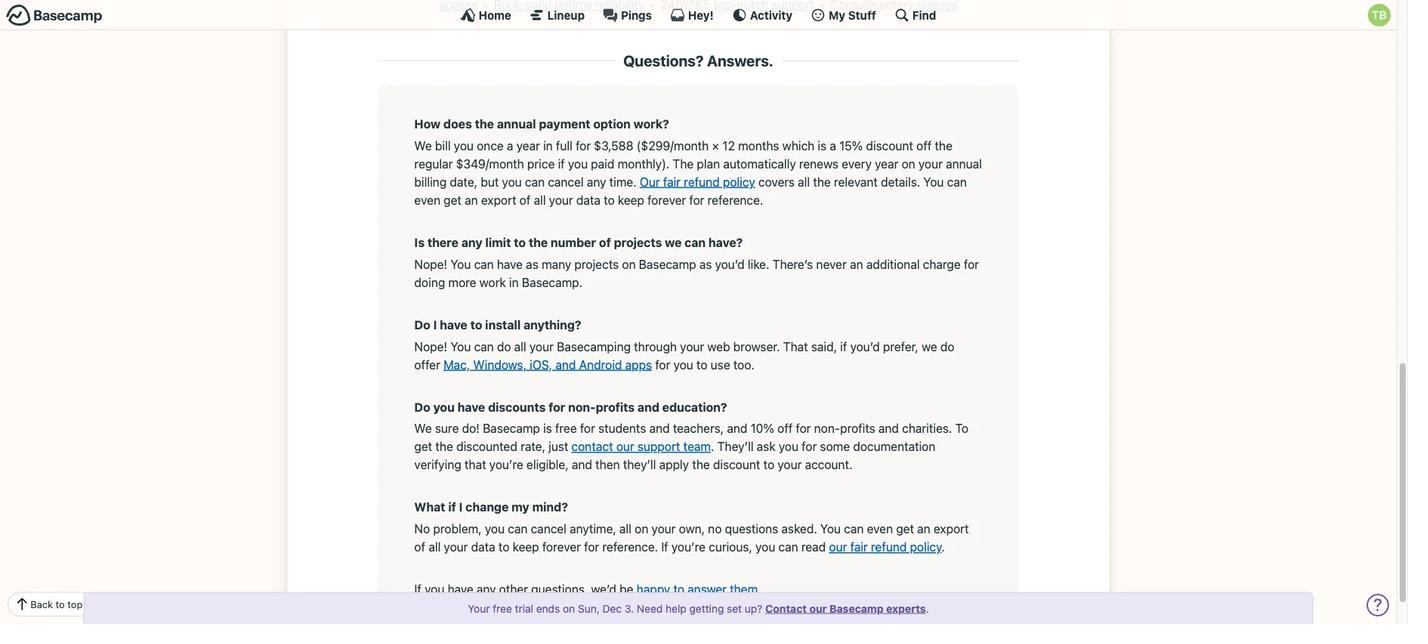 Task type: locate. For each thing, give the bounding box(es) containing it.
we inside we sure do! basecamp is free for students and teachers, and 10% off for non-profits and charities. to get the discounted rate, just
[[414, 421, 432, 436]]

fair right read on the bottom right
[[850, 540, 868, 554]]

for down our fair refund policy link
[[689, 193, 705, 207]]

1 horizontal spatial a
[[830, 138, 836, 153]]

do up offer
[[414, 317, 430, 332]]

and
[[556, 357, 576, 372], [638, 400, 660, 414], [649, 421, 670, 436], [727, 421, 748, 436], [879, 421, 899, 436], [572, 458, 592, 472]]

1 horizontal spatial we
[[922, 339, 937, 353]]

non-
[[568, 400, 596, 414], [814, 421, 840, 436]]

own,
[[679, 522, 705, 536]]

home link
[[461, 8, 511, 23]]

0 horizontal spatial even
[[414, 193, 441, 207]]

can up windows,
[[474, 339, 494, 353]]

0 horizontal spatial get
[[414, 439, 432, 454]]

the
[[673, 157, 694, 171]]

can inside covers all the relevant details. you can even get an export of all your data to keep forever for reference.
[[947, 175, 967, 189]]

team
[[684, 439, 711, 454]]

2 vertical spatial basecamp
[[830, 602, 884, 615]]

0 vertical spatial is
[[818, 138, 827, 153]]

0 horizontal spatial you're
[[489, 458, 523, 472]]

have up "do!"
[[458, 400, 485, 414]]

on up details.
[[902, 157, 916, 171]]

nope! inside nope! you can do all your basecamping through your web browser. that said, if you'd prefer, we do offer
[[414, 339, 447, 353]]

refund up the experts
[[871, 540, 907, 554]]

2 horizontal spatial get
[[896, 522, 914, 536]]

mac, windows, ios, and android apps for you to use too.
[[444, 357, 755, 372]]

reference. down our fair refund policy link
[[708, 193, 763, 207]]

ask
[[757, 439, 776, 454]]

as
[[526, 257, 539, 271], [699, 257, 712, 271]]

0 vertical spatial forever
[[648, 193, 686, 207]]

no
[[708, 522, 722, 536]]

1 vertical spatial in
[[509, 275, 519, 289]]

what
[[414, 500, 445, 514]]

your down the price
[[549, 193, 573, 207]]

0 horizontal spatial an
[[465, 193, 478, 207]]

for right full
[[576, 138, 591, 153]]

0 vertical spatial export
[[481, 193, 516, 207]]

our fair refund policy link
[[829, 540, 942, 554]]

a right "once"
[[507, 138, 513, 153]]

0 horizontal spatial discount
[[713, 458, 760, 472]]

if you have any other questions, we'd be happy to answer them .
[[414, 582, 761, 596]]

you right ask
[[779, 439, 799, 454]]

1 vertical spatial if
[[414, 582, 422, 596]]

0 vertical spatial basecamp
[[639, 257, 696, 271]]

get inside no problem, you can cancel anytime, all on your own, no questions asked. you can even get an export of all your data to keep forever for reference. if you're curious, you can read
[[896, 522, 914, 536]]

we inside is there any limit to the number of projects we can have? nope! you can have as many projects on basecamp as you'd like. there's never an additional charge for doing more work in basecamp.
[[665, 235, 682, 249]]

0 vertical spatial you'd
[[715, 257, 745, 271]]

2 vertical spatial of
[[414, 540, 425, 554]]

in inside is there any limit to the number of projects we can have? nope! you can have as many projects on basecamp as you'd like. there's never an additional charge for doing more work in basecamp.
[[509, 275, 519, 289]]

renews
[[799, 157, 839, 171]]

0 horizontal spatial non-
[[568, 400, 596, 414]]

0 horizontal spatial refund
[[684, 175, 720, 189]]

in right work
[[509, 275, 519, 289]]

and up "support"
[[649, 421, 670, 436]]

1 horizontal spatial get
[[444, 193, 462, 207]]

1 vertical spatial basecamp
[[483, 421, 540, 436]]

0 horizontal spatial in
[[509, 275, 519, 289]]

export
[[481, 193, 516, 207], [934, 522, 969, 536]]

export up our fair refund policy .
[[934, 522, 969, 536]]

for inside we bill you once a year in full for $3,588 ($299/month × 12 months which is a 15% discount off the regular $349/month price if you paid monthly). the plan automatically renews every year on your annual billing date, but you can cancel any time.
[[576, 138, 591, 153]]

for inside covers all the relevant details. you can even get an export of all your data to keep forever for reference.
[[689, 193, 705, 207]]

free
[[555, 421, 577, 436], [493, 602, 512, 615]]

to left top
[[56, 598, 65, 610]]

0 horizontal spatial you'd
[[715, 257, 745, 271]]

discount inside we bill you once a year in full for $3,588 ($299/month × 12 months which is a 15% discount off the regular $349/month price if you paid monthly). the plan automatically renews every year on your annual billing date, but you can cancel any time.
[[866, 138, 913, 153]]

the inside we sure do! basecamp is free for students and teachers, and 10% off for non-profits and charities. to get the discounted rate, just
[[436, 439, 453, 454]]

1 vertical spatial i
[[459, 500, 463, 514]]

keep down my
[[513, 540, 539, 554]]

1 horizontal spatial refund
[[871, 540, 907, 554]]

0 vertical spatial refund
[[684, 175, 720, 189]]

profits up some
[[840, 421, 876, 436]]

1 horizontal spatial do
[[941, 339, 955, 353]]

0 vertical spatial we
[[665, 235, 682, 249]]

you'd inside nope! you can do all your basecamping through your web browser. that said, if you'd prefer, we do offer
[[850, 339, 880, 353]]

1 vertical spatial export
[[934, 522, 969, 536]]

2 horizontal spatial of
[[599, 235, 611, 249]]

to right limit at top left
[[514, 235, 526, 249]]

projects
[[614, 235, 662, 249], [575, 257, 619, 271]]

you
[[454, 138, 474, 153], [568, 157, 588, 171], [502, 175, 522, 189], [674, 357, 693, 372], [433, 400, 455, 414], [779, 439, 799, 454], [485, 522, 505, 536], [756, 540, 775, 554], [425, 582, 445, 596]]

discount down they'll at right bottom
[[713, 458, 760, 472]]

have up the your
[[448, 582, 474, 596]]

you'd down have?
[[715, 257, 745, 271]]

apply
[[659, 458, 689, 472]]

off up details.
[[917, 138, 932, 153]]

non- up 'contact'
[[568, 400, 596, 414]]

like.
[[748, 257, 770, 271]]

refund for our
[[684, 175, 720, 189]]

we left bill
[[414, 138, 432, 153]]

2 vertical spatial get
[[896, 522, 914, 536]]

1 vertical spatial keep
[[513, 540, 539, 554]]

payment
[[539, 117, 591, 131]]

reference. inside covers all the relevant details. you can even get an export of all your data to keep forever for reference.
[[708, 193, 763, 207]]

to inside '. they'll ask you for some documentation verifying that you're eligible, and then they'll apply the discount to your account.'
[[764, 458, 775, 472]]

mac, windows, ios, and android apps link
[[444, 357, 652, 372]]

reference.
[[708, 193, 763, 207], [603, 540, 658, 554]]

1 vertical spatial we
[[414, 421, 432, 436]]

even down billing
[[414, 193, 441, 207]]

1 do from the top
[[414, 317, 430, 332]]

for down through
[[655, 357, 670, 372]]

if inside we bill you once a year in full for $3,588 ($299/month × 12 months which is a 15% discount off the regular $349/month price if you paid monthly). the plan automatically renews every year on your annual billing date, but you can cancel any time.
[[558, 157, 565, 171]]

1 horizontal spatial in
[[543, 138, 553, 153]]

your left account.
[[778, 458, 802, 472]]

1 vertical spatial do
[[414, 400, 430, 414]]

our fair refund policy
[[640, 175, 755, 189]]

0 vertical spatial if
[[661, 540, 668, 554]]

tim burton image
[[1368, 4, 1391, 26]]

i up problem, at the left bottom of the page
[[459, 500, 463, 514]]

fair down the
[[663, 175, 681, 189]]

to down time.
[[604, 193, 615, 207]]

the inside is there any limit to the number of projects we can have? nope! you can have as many projects on basecamp as you'd like. there's never an additional charge for doing more work in basecamp.
[[529, 235, 548, 249]]

0 horizontal spatial off
[[778, 421, 793, 436]]

1 vertical spatial annual
[[946, 157, 982, 171]]

0 vertical spatial do
[[414, 317, 430, 332]]

1 vertical spatial of
[[599, 235, 611, 249]]

1 vertical spatial refund
[[871, 540, 907, 554]]

2 horizontal spatial if
[[840, 339, 847, 353]]

keep down time.
[[618, 193, 644, 207]]

switch accounts image
[[6, 4, 103, 27]]

is
[[818, 138, 827, 153], [543, 421, 552, 436]]

1 horizontal spatial export
[[934, 522, 969, 536]]

0 horizontal spatial do
[[497, 339, 511, 353]]

1 vertical spatial forever
[[542, 540, 581, 554]]

for right the charge
[[964, 257, 979, 271]]

year up details.
[[875, 157, 899, 171]]

1 we from the top
[[414, 138, 432, 153]]

2 horizontal spatial an
[[917, 522, 931, 536]]

1 vertical spatial non-
[[814, 421, 840, 436]]

0 horizontal spatial free
[[493, 602, 512, 615]]

0 vertical spatial reference.
[[708, 193, 763, 207]]

reference. inside no problem, you can cancel anytime, all on your own, no questions asked. you can even get an export of all your data to keep forever for reference. if you're curious, you can read
[[603, 540, 658, 554]]

0 vertical spatial any
[[587, 175, 606, 189]]

you inside no problem, you can cancel anytime, all on your own, no questions asked. you can even get an export of all your data to keep forever for reference. if you're curious, you can read
[[821, 522, 841, 536]]

main element
[[0, 0, 1397, 30]]

any inside is there any limit to the number of projects we can have? nope! you can have as many projects on basecamp as you'd like. there's never an additional charge for doing more work in basecamp.
[[462, 235, 483, 249]]

export inside covers all the relevant details. you can even get an export of all your data to keep forever for reference.
[[481, 193, 516, 207]]

can
[[525, 175, 545, 189], [947, 175, 967, 189], [685, 235, 706, 249], [474, 257, 494, 271], [474, 339, 494, 353], [508, 522, 528, 536], [844, 522, 864, 536], [779, 540, 798, 554]]

basecamp.
[[522, 275, 583, 289]]

you'd inside is there any limit to the number of projects we can have? nope! you can have as many projects on basecamp as you'd like. there's never an additional charge for doing more work in basecamp.
[[715, 257, 745, 271]]

to
[[955, 421, 969, 436]]

they'll
[[623, 458, 656, 472]]

off right 10% in the right of the page
[[778, 421, 793, 436]]

0 vertical spatial policy
[[723, 175, 755, 189]]

1 vertical spatial reference.
[[603, 540, 658, 554]]

free left trial
[[493, 602, 512, 615]]

0 vertical spatial if
[[558, 157, 565, 171]]

an right 'never'
[[850, 257, 863, 271]]

your inside '. they'll ask you for some documentation verifying that you're eligible, and then they'll apply the discount to your account.'
[[778, 458, 802, 472]]

we inside we bill you once a year in full for $3,588 ($299/month × 12 months which is a 15% discount off the regular $349/month price if you paid monthly). the plan automatically renews every year on your annual billing date, but you can cancel any time.
[[414, 138, 432, 153]]

other
[[499, 582, 528, 596]]

we for we sure do! basecamp is free for students and teachers, and 10% off for non-profits and charities. to get the discounted rate, just
[[414, 421, 432, 436]]

of
[[520, 193, 531, 207], [599, 235, 611, 249], [414, 540, 425, 554]]

forever down 'anytime,'
[[542, 540, 581, 554]]

in inside we bill you once a year in full for $3,588 ($299/month × 12 months which is a 15% discount off the regular $349/month price if you paid monthly). the plan automatically renews every year on your annual billing date, but you can cancel any time.
[[543, 138, 553, 153]]

you right details.
[[924, 175, 944, 189]]

1 vertical spatial year
[[875, 157, 899, 171]]

is there any limit to the number of projects we can have? nope! you can have as many projects on basecamp as you'd like. there's never an additional charge for doing more work in basecamp.
[[414, 235, 979, 289]]

export inside no problem, you can cancel anytime, all on your own, no questions asked. you can even get an export of all your data to keep forever for reference. if you're curious, you can read
[[934, 522, 969, 536]]

0 horizontal spatial we
[[665, 235, 682, 249]]

our
[[616, 439, 634, 454], [829, 540, 847, 554], [810, 602, 827, 615]]

get down date,
[[444, 193, 462, 207]]

data down the paid
[[576, 193, 601, 207]]

$3,588
[[594, 138, 634, 153]]

you
[[924, 175, 944, 189], [451, 257, 471, 271], [451, 339, 471, 353], [821, 522, 841, 536]]

of inside covers all the relevant details. you can even get an export of all your data to keep forever for reference.
[[520, 193, 531, 207]]

even up our fair refund policy link
[[867, 522, 893, 536]]

lineup link
[[529, 8, 585, 23]]

how
[[414, 117, 441, 131]]

2 vertical spatial an
[[917, 522, 931, 536]]

automatically
[[723, 157, 796, 171]]

0 horizontal spatial annual
[[497, 117, 536, 131]]

you down "what if i change my mind?"
[[485, 522, 505, 536]]

1 horizontal spatial non-
[[814, 421, 840, 436]]

on inside no problem, you can cancel anytime, all on your own, no questions asked. you can even get an export of all your data to keep forever for reference. if you're curious, you can read
[[635, 522, 649, 536]]

2 vertical spatial our
[[810, 602, 827, 615]]

annual
[[497, 117, 536, 131], [946, 157, 982, 171]]

can down asked.
[[779, 540, 798, 554]]

1 horizontal spatial profits
[[840, 421, 876, 436]]

no
[[414, 522, 430, 536]]

back to top
[[30, 598, 83, 610]]

get up verifying
[[414, 439, 432, 454]]

have for to
[[440, 317, 468, 332]]

have for discounts
[[458, 400, 485, 414]]

cancel
[[548, 175, 584, 189], [531, 522, 567, 536]]

1 vertical spatial off
[[778, 421, 793, 436]]

1 horizontal spatial i
[[459, 500, 463, 514]]

keep inside covers all the relevant details. you can even get an export of all your data to keep forever for reference.
[[618, 193, 644, 207]]

year
[[517, 138, 540, 153], [875, 157, 899, 171]]

all inside nope! you can do all your basecamping through your web browser. that said, if you'd prefer, we do offer
[[514, 339, 526, 353]]

of down no
[[414, 540, 425, 554]]

to inside covers all the relevant details. you can even get an export of all your data to keep forever for reference.
[[604, 193, 615, 207]]

get inside we sure do! basecamp is free for students and teachers, and 10% off for non-profits and charities. to get the discounted rate, just
[[414, 439, 432, 454]]

contact
[[572, 439, 613, 454]]

students
[[598, 421, 646, 436]]

1 horizontal spatial free
[[555, 421, 577, 436]]

can right details.
[[947, 175, 967, 189]]

your inside we bill you once a year in full for $3,588 ($299/month × 12 months which is a 15% discount off the regular $349/month price if you paid monthly). the plan automatically renews every year on your annual billing date, but you can cancel any time.
[[919, 157, 943, 171]]

too.
[[734, 357, 755, 372]]

0 vertical spatial free
[[555, 421, 577, 436]]

0 vertical spatial nope!
[[414, 257, 447, 271]]

2 we from the top
[[414, 421, 432, 436]]

of right number
[[599, 235, 611, 249]]

for inside is there any limit to the number of projects we can have? nope! you can have as many projects on basecamp as you'd like. there's never an additional charge for doing more work in basecamp.
[[964, 257, 979, 271]]

i up offer
[[433, 317, 437, 332]]

discount up every
[[866, 138, 913, 153]]

1 horizontal spatial policy
[[910, 540, 942, 554]]

to inside button
[[56, 598, 65, 610]]

1 vertical spatial even
[[867, 522, 893, 536]]

all right 'anytime,'
[[620, 522, 632, 536]]

0 horizontal spatial forever
[[542, 540, 581, 554]]

0 vertical spatial profits
[[596, 400, 635, 414]]

1 horizontal spatial as
[[699, 257, 712, 271]]

1 vertical spatial any
[[462, 235, 483, 249]]

reference. down 'anytime,'
[[603, 540, 658, 554]]

0 horizontal spatial as
[[526, 257, 539, 271]]

1 horizontal spatial you're
[[672, 540, 706, 554]]

through
[[634, 339, 677, 353]]

keep
[[618, 193, 644, 207], [513, 540, 539, 554]]

hey!
[[688, 8, 714, 22]]

profits
[[596, 400, 635, 414], [840, 421, 876, 436]]

0 vertical spatial cancel
[[548, 175, 584, 189]]

1 nope! from the top
[[414, 257, 447, 271]]

on right many
[[622, 257, 636, 271]]

answer
[[688, 582, 727, 596]]

ios,
[[530, 357, 552, 372]]

if down full
[[558, 157, 565, 171]]

free up just
[[555, 421, 577, 436]]

get up our fair refund policy .
[[896, 522, 914, 536]]

our down students at bottom left
[[616, 439, 634, 454]]

on inside we bill you once a year in full for $3,588 ($299/month × 12 months which is a 15% discount off the regular $349/month price if you paid monthly). the plan automatically renews every year on your annual billing date, but you can cancel any time.
[[902, 157, 916, 171]]

your up details.
[[919, 157, 943, 171]]

they'll
[[718, 439, 754, 454]]

and inside '. they'll ask you for some documentation verifying that you're eligible, and then they'll apply the discount to your account.'
[[572, 458, 592, 472]]

education?
[[662, 400, 727, 414]]

we left the "sure"
[[414, 421, 432, 436]]

1 vertical spatial you're
[[672, 540, 706, 554]]

contact our support team link
[[572, 439, 711, 454]]

0 vertical spatial year
[[517, 138, 540, 153]]

you inside nope! you can do all your basecamping through your web browser. that said, if you'd prefer, we do offer
[[451, 339, 471, 353]]

2 horizontal spatial our
[[829, 540, 847, 554]]

do up windows,
[[497, 339, 511, 353]]

can inside we bill you once a year in full for $3,588 ($299/month × 12 months which is a 15% discount off the regular $349/month price if you paid monthly). the plan automatically renews every year on your annual billing date, but you can cancel any time.
[[525, 175, 545, 189]]

for left some
[[802, 439, 817, 454]]

0 vertical spatial even
[[414, 193, 441, 207]]

2 as from the left
[[699, 257, 712, 271]]

1 horizontal spatial basecamp
[[639, 257, 696, 271]]

on inside is there any limit to the number of projects we can have? nope! you can have as many projects on basecamp as you'd like. there's never an additional charge for doing more work in basecamp.
[[622, 257, 636, 271]]

we left have?
[[665, 235, 682, 249]]

0 vertical spatial get
[[444, 193, 462, 207]]

sun,
[[578, 602, 600, 615]]

all up windows,
[[514, 339, 526, 353]]

year up the price
[[517, 138, 540, 153]]

0 vertical spatial non-
[[568, 400, 596, 414]]

an down date,
[[465, 193, 478, 207]]

projects down number
[[575, 257, 619, 271]]

basecamp
[[639, 257, 696, 271], [483, 421, 540, 436], [830, 602, 884, 615]]

if down no
[[414, 582, 422, 596]]

work
[[480, 275, 506, 289]]

1 vertical spatial projects
[[575, 257, 619, 271]]

1 horizontal spatial of
[[520, 193, 531, 207]]

refund down 'plan'
[[684, 175, 720, 189]]

data down problem, at the left bottom of the page
[[471, 540, 495, 554]]

on
[[902, 157, 916, 171], [622, 257, 636, 271], [635, 522, 649, 536], [563, 602, 575, 615]]

1 horizontal spatial if
[[661, 540, 668, 554]]

is up just
[[543, 421, 552, 436]]

which
[[783, 138, 815, 153]]

contact our basecamp experts link
[[765, 602, 926, 615]]

you up mac,
[[451, 339, 471, 353]]

if inside no problem, you can cancel anytime, all on your own, no questions asked. you can even get an export of all your data to keep forever for reference. if you're curious, you can read
[[661, 540, 668, 554]]

use
[[711, 357, 730, 372]]

cancel down the price
[[548, 175, 584, 189]]

hey! button
[[670, 8, 714, 23]]

profits up students at bottom left
[[596, 400, 635, 414]]

happy
[[637, 582, 670, 596]]

do
[[414, 317, 430, 332], [414, 400, 430, 414]]

you're down own, at the bottom of the page
[[672, 540, 706, 554]]

you down the questions
[[756, 540, 775, 554]]

1 vertical spatial is
[[543, 421, 552, 436]]

0 vertical spatial you're
[[489, 458, 523, 472]]

can inside nope! you can do all your basecamping through your web browser. that said, if you'd prefer, we do offer
[[474, 339, 494, 353]]

forever inside no problem, you can cancel anytime, all on your own, no questions asked. you can even get an export of all your data to keep forever for reference. if you're curious, you can read
[[542, 540, 581, 554]]

policy down automatically
[[723, 175, 755, 189]]

nope! inside is there any limit to the number of projects we can have? nope! you can have as many projects on basecamp as you'd like. there's never an additional charge for doing more work in basecamp.
[[414, 257, 447, 271]]

an
[[465, 193, 478, 207], [850, 257, 863, 271], [917, 522, 931, 536]]

0 vertical spatial we
[[414, 138, 432, 153]]

data inside covers all the relevant details. you can even get an export of all your data to keep forever for reference.
[[576, 193, 601, 207]]

1 horizontal spatial reference.
[[708, 193, 763, 207]]

×
[[712, 138, 720, 153]]

non- up some
[[814, 421, 840, 436]]

to down "what if i change my mind?"
[[499, 540, 510, 554]]

need
[[637, 602, 663, 615]]

2 nope! from the top
[[414, 339, 447, 353]]

keep inside no problem, you can cancel anytime, all on your own, no questions asked. you can even get an export of all your data to keep forever for reference. if you're curious, you can read
[[513, 540, 539, 554]]

to inside is there any limit to the number of projects we can have? nope! you can have as many projects on basecamp as you'd like. there's never an additional charge for doing more work in basecamp.
[[514, 235, 526, 249]]

1 horizontal spatial you'd
[[850, 339, 880, 353]]

we right prefer,
[[922, 339, 937, 353]]

0 vertical spatial projects
[[614, 235, 662, 249]]

you're down discounted
[[489, 458, 523, 472]]

0 horizontal spatial fair
[[663, 175, 681, 189]]

discount
[[866, 138, 913, 153], [713, 458, 760, 472]]

you up read on the bottom right
[[821, 522, 841, 536]]

you'd left prefer,
[[850, 339, 880, 353]]

0 vertical spatial off
[[917, 138, 932, 153]]

there
[[428, 235, 459, 249]]

of down the price
[[520, 193, 531, 207]]

we
[[414, 138, 432, 153], [414, 421, 432, 436]]

details.
[[881, 175, 921, 189]]

you up more
[[451, 257, 471, 271]]

if right said,
[[840, 339, 847, 353]]

and up they'll at right bottom
[[727, 421, 748, 436]]

refund for our
[[871, 540, 907, 554]]

2 do from the top
[[414, 400, 430, 414]]

data
[[576, 193, 601, 207], [471, 540, 495, 554]]

off
[[917, 138, 932, 153], [778, 421, 793, 436]]

if inside nope! you can do all your basecamping through your web browser. that said, if you'd prefer, we do offer
[[840, 339, 847, 353]]

0 vertical spatial i
[[433, 317, 437, 332]]



Task type: describe. For each thing, give the bounding box(es) containing it.
to left install
[[470, 317, 482, 332]]

and up documentation at the bottom
[[879, 421, 899, 436]]

install
[[485, 317, 521, 332]]

never
[[816, 257, 847, 271]]

is
[[414, 235, 425, 249]]

our fair refund policy link
[[640, 175, 755, 189]]

we for we bill you once a year in full for $3,588 ($299/month × 12 months which is a 15% discount off the regular $349/month price if you paid monthly). the plan automatically renews every year on your annual billing date, but you can cancel any time.
[[414, 138, 432, 153]]

android
[[579, 357, 622, 372]]

can left have?
[[685, 235, 706, 249]]

do for do i have to install anything?
[[414, 317, 430, 332]]

get inside covers all the relevant details. you can even get an export of all your data to keep forever for reference.
[[444, 193, 462, 207]]

15%
[[839, 138, 863, 153]]

many
[[542, 257, 571, 271]]

our fair refund policy .
[[829, 540, 945, 554]]

1 vertical spatial our
[[829, 540, 847, 554]]

policy for our fair refund policy
[[723, 175, 755, 189]]

my stuff
[[829, 8, 876, 22]]

1 a from the left
[[507, 138, 513, 153]]

2 horizontal spatial basecamp
[[830, 602, 884, 615]]

is inside we bill you once a year in full for $3,588 ($299/month × 12 months which is a 15% discount off the regular $349/month price if you paid monthly). the plan automatically renews every year on your annual billing date, but you can cancel any time.
[[818, 138, 827, 153]]

your up ios,
[[530, 339, 554, 353]]

an inside covers all the relevant details. you can even get an export of all your data to keep forever for reference.
[[465, 193, 478, 207]]

for inside no problem, you can cancel anytime, all on your own, no questions asked. you can even get an export of all your data to keep forever for reference. if you're curious, you can read
[[584, 540, 599, 554]]

2 do from the left
[[941, 339, 955, 353]]

for inside '. they'll ask you for some documentation verifying that you're eligible, and then they'll apply the discount to your account.'
[[802, 439, 817, 454]]

charge
[[923, 257, 961, 271]]

rate,
[[521, 439, 546, 454]]

you're inside no problem, you can cancel anytime, all on your own, no questions asked. you can even get an export of all your data to keep forever for reference. if you're curious, you can read
[[672, 540, 706, 554]]

time.
[[609, 175, 637, 189]]

bill
[[435, 138, 451, 153]]

have?
[[709, 235, 743, 249]]

you inside '. they'll ask you for some documentation verifying that you're eligible, and then they'll apply the discount to your account.'
[[779, 439, 799, 454]]

mac,
[[444, 357, 470, 372]]

contact our support team
[[572, 439, 711, 454]]

discount inside '. they'll ask you for some documentation verifying that you're eligible, and then they'll apply the discount to your account.'
[[713, 458, 760, 472]]

even inside covers all the relevant details. you can even get an export of all your data to keep forever for reference.
[[414, 193, 441, 207]]

you inside is there any limit to the number of projects we can have? nope! you can have as many projects on basecamp as you'd like. there's never an additional charge for doing more work in basecamp.
[[451, 257, 471, 271]]

regular
[[414, 157, 453, 171]]

curious,
[[709, 540, 752, 554]]

questions,
[[531, 582, 588, 596]]

0 horizontal spatial year
[[517, 138, 540, 153]]

fair for our
[[663, 175, 681, 189]]

an inside is there any limit to the number of projects we can have? nope! you can have as many projects on basecamp as you'd like. there's never an additional charge for doing more work in basecamp.
[[850, 257, 863, 271]]

find button
[[894, 8, 936, 23]]

set
[[727, 602, 742, 615]]

you're inside '. they'll ask you for some documentation verifying that you're eligible, and then they'll apply the discount to your account.'
[[489, 458, 523, 472]]

for right 10% in the right of the page
[[796, 421, 811, 436]]

back to top button
[[8, 592, 93, 617]]

you down full
[[568, 157, 588, 171]]

asked.
[[782, 522, 817, 536]]

all down the price
[[534, 193, 546, 207]]

an inside no problem, you can cancel anytime, all on your own, no questions asked. you can even get an export of all your data to keep forever for reference. if you're curious, you can read
[[917, 522, 931, 536]]

annual inside we bill you once a year in full for $3,588 ($299/month × 12 months which is a 15% discount off the regular $349/month price if you paid monthly). the plan automatically renews every year on your annual billing date, but you can cancel any time.
[[946, 157, 982, 171]]

you right bill
[[454, 138, 474, 153]]

data inside no problem, you can cancel anytime, all on your own, no questions asked. you can even get an export of all your data to keep forever for reference. if you're curious, you can read
[[471, 540, 495, 554]]

you down through
[[674, 357, 693, 372]]

on left sun, on the bottom of page
[[563, 602, 575, 615]]

teachers,
[[673, 421, 724, 436]]

to inside no problem, you can cancel anytime, all on your own, no questions asked. you can even get an export of all your data to keep forever for reference. if you're curious, you can read
[[499, 540, 510, 554]]

can up our fair refund policy link
[[844, 522, 864, 536]]

($299/month
[[637, 138, 709, 153]]

browser.
[[733, 339, 780, 353]]

1 horizontal spatial our
[[810, 602, 827, 615]]

prefer,
[[883, 339, 919, 353]]

you down no
[[425, 582, 445, 596]]

for up just
[[549, 400, 565, 414]]

my stuff button
[[811, 8, 876, 23]]

offer
[[414, 357, 440, 372]]

free inside we sure do! basecamp is free for students and teachers, and 10% off for non-profits and charities. to get the discounted rate, just
[[555, 421, 577, 436]]

0 horizontal spatial if
[[414, 582, 422, 596]]

off inside we bill you once a year in full for $3,588 ($299/month × 12 months which is a 15% discount off the regular $349/month price if you paid monthly). the plan automatically renews every year on your annual billing date, but you can cancel any time.
[[917, 138, 932, 153]]

0 horizontal spatial if
[[448, 500, 456, 514]]

0 horizontal spatial i
[[433, 317, 437, 332]]

can up work
[[474, 257, 494, 271]]

your inside covers all the relevant details. you can even get an export of all your data to keep forever for reference.
[[549, 193, 573, 207]]

your left own, at the bottom of the page
[[652, 522, 676, 536]]

all down renews
[[798, 175, 810, 189]]

nope! you can do all your basecamping through your web browser. that said, if you'd prefer, we do offer
[[414, 339, 955, 372]]

and up students at bottom left
[[638, 400, 660, 414]]

stuff
[[848, 8, 876, 22]]

fair for our
[[850, 540, 868, 554]]

1 do from the left
[[497, 339, 511, 353]]

then
[[596, 458, 620, 472]]

there's
[[773, 257, 813, 271]]

your left web
[[680, 339, 704, 353]]

do for do you have discounts for non-profits and education?
[[414, 400, 430, 414]]

forever inside covers all the relevant details. you can even get an export of all your data to keep forever for reference.
[[648, 193, 686, 207]]

we inside nope! you can do all your basecamping through your web browser. that said, if you'd prefer, we do offer
[[922, 339, 937, 353]]

of inside is there any limit to the number of projects we can have? nope! you can have as many projects on basecamp as you'd like. there's never an additional charge for doing more work in basecamp.
[[599, 235, 611, 249]]

0 horizontal spatial profits
[[596, 400, 635, 414]]

home
[[479, 8, 511, 22]]

contact
[[765, 602, 807, 615]]

you up the "sure"
[[433, 400, 455, 414]]

for up 'contact'
[[580, 421, 595, 436]]

no problem, you can cancel anytime, all on your own, no questions asked. you can even get an export of all your data to keep forever for reference. if you're curious, you can read
[[414, 522, 969, 554]]

but
[[481, 175, 499, 189]]

answers.
[[707, 51, 774, 69]]

the inside '. they'll ask you for some documentation verifying that you're eligible, and then they'll apply the discount to your account.'
[[692, 458, 710, 472]]

that
[[783, 339, 808, 353]]

1 vertical spatial free
[[493, 602, 512, 615]]

1 horizontal spatial year
[[875, 157, 899, 171]]

once
[[477, 138, 504, 153]]

2 vertical spatial any
[[477, 582, 496, 596]]

10%
[[751, 421, 774, 436]]

basecamp inside we sure do! basecamp is free for students and teachers, and 10% off for non-profits and charities. to get the discounted rate, just
[[483, 421, 540, 436]]

off inside we sure do! basecamp is free for students and teachers, and 10% off for non-profits and charities. to get the discounted rate, just
[[778, 421, 793, 436]]

of inside no problem, you can cancel anytime, all on your own, no questions asked. you can even get an export of all your data to keep forever for reference. if you're curious, you can read
[[414, 540, 425, 554]]

even inside no problem, you can cancel anytime, all on your own, no questions asked. you can even get an export of all your data to keep forever for reference. if you're curious, you can read
[[867, 522, 893, 536]]

covers all the relevant details. you can even get an export of all your data to keep forever for reference.
[[414, 175, 967, 207]]

all down no
[[429, 540, 441, 554]]

questions
[[725, 522, 778, 536]]

the inside covers all the relevant details. you can even get an export of all your data to keep forever for reference.
[[813, 175, 831, 189]]

2 a from the left
[[830, 138, 836, 153]]

back
[[30, 598, 53, 610]]

discounts
[[488, 400, 546, 414]]

ends
[[536, 602, 560, 615]]

apps
[[625, 357, 652, 372]]

some
[[820, 439, 850, 454]]

top
[[67, 598, 83, 610]]

cancel inside we bill you once a year in full for $3,588 ($299/month × 12 months which is a 15% discount off the regular $349/month price if you paid monthly). the plan automatically renews every year on your annual billing date, but you can cancel any time.
[[548, 175, 584, 189]]

mind?
[[532, 500, 568, 514]]

basecamping
[[557, 339, 631, 353]]

we sure do! basecamp is free for students and teachers, and 10% off for non-profits and charities. to get the discounted rate, just
[[414, 421, 969, 454]]

you inside covers all the relevant details. you can even get an export of all your data to keep forever for reference.
[[924, 175, 944, 189]]

limit
[[485, 235, 511, 249]]

billing
[[414, 175, 447, 189]]

to left use
[[697, 357, 708, 372]]

what if i change my mind?
[[414, 500, 568, 514]]

account.
[[805, 458, 853, 472]]

we bill you once a year in full for $3,588 ($299/month × 12 months which is a 15% discount off the regular $349/month price if you paid monthly). the plan automatically renews every year on your annual billing date, but you can cancel any time.
[[414, 138, 982, 189]]

how does the annual payment option work?
[[414, 117, 669, 131]]

1 as from the left
[[526, 257, 539, 271]]

pings button
[[603, 8, 652, 23]]

just
[[549, 439, 568, 454]]

charities.
[[902, 421, 952, 436]]

non- inside we sure do! basecamp is free for students and teachers, and 10% off for non-profits and charities. to get the discounted rate, just
[[814, 421, 840, 436]]

and right ios,
[[556, 357, 576, 372]]

you right but
[[502, 175, 522, 189]]

is inside we sure do! basecamp is free for students and teachers, and 10% off for non-profits and charities. to get the discounted rate, just
[[543, 421, 552, 436]]

questions?
[[624, 51, 704, 69]]

support
[[638, 439, 680, 454]]

activity
[[750, 8, 793, 22]]

every
[[842, 157, 872, 171]]

months
[[738, 138, 779, 153]]

. inside '. they'll ask you for some documentation verifying that you're eligible, and then they'll apply the discount to your account.'
[[711, 439, 714, 454]]

0 vertical spatial our
[[616, 439, 634, 454]]

doing
[[414, 275, 445, 289]]

basecamp inside is there any limit to the number of projects we can have? nope! you can have as many projects on basecamp as you'd like. there's never an additional charge for doing more work in basecamp.
[[639, 257, 696, 271]]

trial
[[515, 602, 533, 615]]

can down my
[[508, 522, 528, 536]]

find
[[913, 8, 936, 22]]

dec
[[603, 602, 622, 615]]

any inside we bill you once a year in full for $3,588 ($299/month × 12 months which is a 15% discount off the regular $349/month price if you paid monthly). the plan automatically renews every year on your annual billing date, but you can cancel any time.
[[587, 175, 606, 189]]

cancel inside no problem, you can cancel anytime, all on your own, no questions asked. you can even get an export of all your data to keep forever for reference. if you're curious, you can read
[[531, 522, 567, 536]]

. they'll ask you for some documentation verifying that you're eligible, and then they'll apply the discount to your account.
[[414, 439, 936, 472]]

that
[[465, 458, 486, 472]]

to up help at the bottom of page
[[674, 582, 685, 596]]

$349/month
[[456, 157, 524, 171]]

0 vertical spatial annual
[[497, 117, 536, 131]]

have inside is there any limit to the number of projects we can have? nope! you can have as many projects on basecamp as you'd like. there's never an additional charge for doing more work in basecamp.
[[497, 257, 523, 271]]

profits inside we sure do! basecamp is free for students and teachers, and 10% off for non-profits and charities. to get the discounted rate, just
[[840, 421, 876, 436]]

covers
[[759, 175, 795, 189]]

have for any
[[448, 582, 474, 596]]

up?
[[745, 602, 763, 615]]

your down problem, at the left bottom of the page
[[444, 540, 468, 554]]

do i have to install anything?
[[414, 317, 581, 332]]

my
[[829, 8, 846, 22]]

questions? answers.
[[624, 51, 774, 69]]

the inside we bill you once a year in full for $3,588 ($299/month × 12 months which is a 15% discount off the regular $349/month price if you paid monthly). the plan automatically renews every year on your annual billing date, but you can cancel any time.
[[935, 138, 953, 153]]

policy for our fair refund policy .
[[910, 540, 942, 554]]



Task type: vqa. For each thing, say whether or not it's contained in the screenshot.


